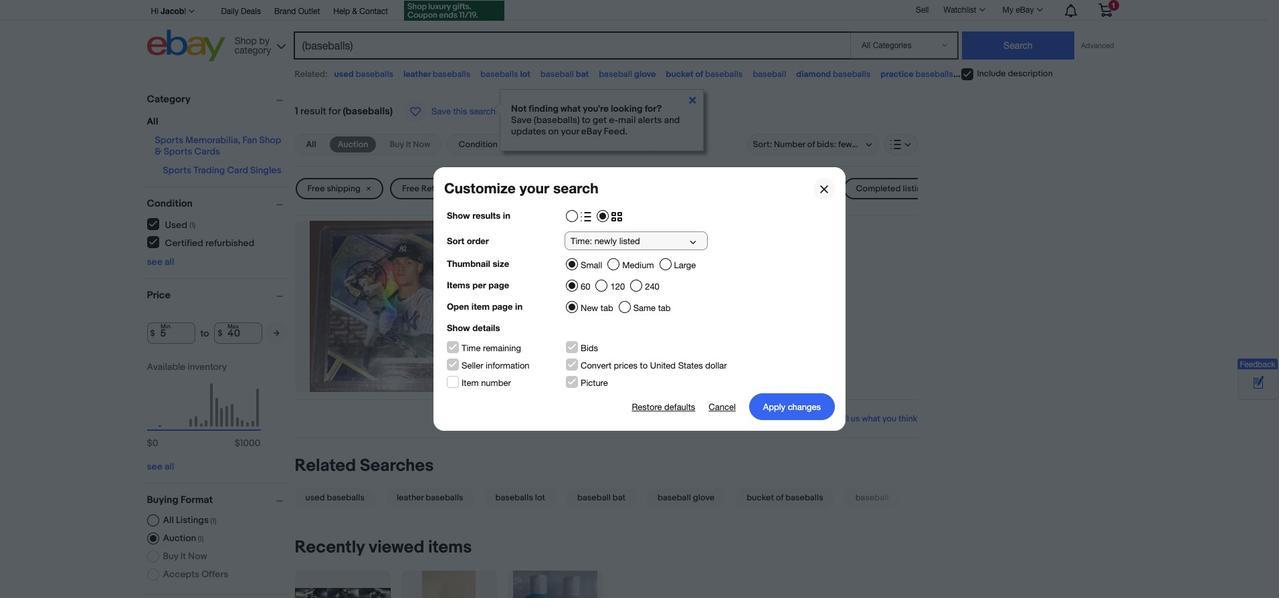 Task type: describe. For each thing, give the bounding box(es) containing it.
sports for sports memorabilia, fan shop & sports cards
[[155, 135, 183, 146]]

1 horizontal spatial of
[[776, 493, 784, 504]]

tell
[[836, 414, 849, 425]]

certified refurbished link
[[147, 236, 255, 249]]

0 vertical spatial baseballs lot
[[481, 69, 531, 80]]

see for price
[[147, 461, 163, 473]]

see all for price
[[147, 461, 174, 473]]

used baseballs link
[[295, 487, 381, 509]]

1 horizontal spatial bucket
[[747, 493, 774, 504]]

practice baseballs
[[881, 69, 954, 80]]

save this search button
[[401, 100, 500, 123]]

all for condition
[[165, 256, 174, 268]]

and
[[665, 114, 680, 126]]

bids
[[581, 343, 598, 353]]

free shipping
[[308, 183, 361, 194]]

blue
[[638, 232, 661, 245]]

0 horizontal spatial items
[[428, 538, 472, 558]]

united
[[650, 361, 676, 371]]

1 vertical spatial leather
[[397, 493, 424, 504]]

to inside not finding what you're looking for? save (baseballs) to get e-mail alerts and updates on your ebay feed.
[[582, 114, 591, 126]]

updates
[[511, 126, 546, 137]]

rawlings
[[964, 69, 997, 80]]

diamond
[[797, 69, 831, 80]]

(1) inside all listings (1)
[[210, 517, 217, 525]]

cancel button
[[709, 394, 736, 420]]

0 horizontal spatial shipping
[[327, 183, 361, 194]]

viewed
[[369, 538, 425, 558]]

1 vertical spatial baseballs lot
[[496, 493, 546, 504]]

this inside joschen_27 (1) 50% 1 bid free shipping free returns authenticity guarantee view similar active items sell one like this
[[534, 362, 550, 375]]

joschen_27
[[653, 275, 706, 287]]

related
[[295, 456, 356, 477]]

sell link
[[910, 5, 935, 14]]

free down 'all' link
[[308, 183, 325, 194]]

1 vertical spatial it
[[181, 551, 186, 562]]

your inside not finding what you're looking for? save (baseballs) to get e-mail alerts and updates on your ebay feed.
[[561, 126, 579, 137]]

leather baseballs link
[[381, 487, 480, 509]]

1 vertical spatial glove
[[693, 493, 715, 504]]

items
[[447, 280, 470, 291]]

remaining
[[483, 343, 521, 353]]

description
[[1009, 68, 1053, 79]]

help & contact link
[[334, 5, 388, 19]]

format
[[181, 494, 213, 507]]

0 vertical spatial used baseballs
[[334, 69, 394, 80]]

$40.00
[[528, 183, 556, 194]]

customize your search dialog
[[0, 0, 1280, 598]]

$ up 'available'
[[150, 328, 155, 338]]

free down bid
[[477, 306, 497, 319]]

all link
[[298, 137, 324, 153]]

used link
[[586, 178, 641, 199]]

one
[[496, 362, 513, 375]]

returns
[[500, 320, 532, 333]]

restore defaults button
[[632, 394, 696, 420]]

restore
[[632, 402, 662, 412]]

available inventory
[[147, 361, 227, 373]]

returns
[[422, 183, 452, 194]]

per
[[473, 280, 486, 291]]

offers
[[202, 569, 228, 580]]

e-
[[609, 114, 619, 126]]

show for show results in
[[447, 210, 470, 221]]

auction link
[[330, 137, 376, 153]]

accepts offers
[[163, 569, 228, 580]]

baseball link for related:
[[753, 69, 787, 80]]

0 horizontal spatial bucket of baseballs
[[666, 69, 743, 80]]

0 vertical spatial in
[[503, 210, 511, 221]]

0 vertical spatial it
[[406, 139, 411, 150]]

to right "$5.00"
[[518, 183, 526, 194]]

brand
[[274, 7, 296, 16]]

new
[[581, 303, 599, 313]]

time remaining
[[462, 343, 521, 353]]

shipping inside joschen_27 (1) 50% 1 bid free shipping free returns authenticity guarantee view similar active items sell one like this
[[500, 306, 539, 319]]

certified refurbished
[[165, 237, 255, 249]]

Authenticity Guarantee text field
[[477, 333, 597, 348]]

what for you
[[862, 414, 881, 425]]

1 horizontal spatial used
[[334, 69, 354, 80]]

my
[[1003, 5, 1014, 15]]

category
[[147, 93, 191, 106]]

show results in
[[447, 210, 511, 221]]

number
[[481, 378, 511, 388]]

certified
[[165, 237, 203, 249]]

1 vertical spatial buy
[[163, 551, 178, 562]]

tooltip containing not finding what you're looking for?
[[500, 89, 704, 151]]

items inside joschen_27 (1) 50% 1 bid free shipping free returns authenticity guarantee view similar active items sell one like this
[[564, 348, 589, 361]]

large
[[674, 260, 696, 270]]

0 horizontal spatial lot
[[520, 69, 531, 80]]

recently
[[295, 538, 365, 558]]

sort
[[447, 236, 465, 246]]

items per page
[[447, 280, 510, 291]]

used for used (1)
[[165, 219, 187, 231]]

accepts
[[163, 569, 200, 580]]

0 vertical spatial bucket
[[666, 69, 694, 80]]

free returns link
[[390, 178, 475, 199]]

see all for condition
[[147, 256, 174, 268]]

order
[[467, 236, 489, 246]]

us
[[784, 183, 795, 194]]

(baseballs) inside not finding what you're looking for? save (baseballs) to get e-mail alerts and updates on your ebay feed.
[[534, 114, 580, 126]]

buying format button
[[147, 494, 289, 507]]

ebay inside not finding what you're looking for? save (baseballs) to get e-mail alerts and updates on your ebay feed.
[[582, 126, 602, 137]]

auction for auction (1)
[[163, 533, 196, 544]]

ebay inside "link"
[[1016, 5, 1035, 15]]

gold
[[538, 232, 564, 245]]

#43
[[663, 232, 685, 245]]

active
[[533, 348, 561, 361]]

to inside dialog
[[640, 361, 648, 371]]

save inside not finding what you're looking for? save (baseballs) to get e-mail alerts and updates on your ebay feed.
[[511, 114, 532, 126]]

baseballs inside bucket of baseballs link
[[786, 493, 824, 504]]

view
[[477, 348, 499, 361]]

Auction selected text field
[[338, 139, 368, 151]]

$ 1000
[[235, 438, 261, 449]]

1 vertical spatial baseball bat
[[578, 493, 626, 504]]

search for customize your search
[[554, 180, 599, 197]]

 (1) items text field for (1)
[[196, 535, 204, 544]]

duo moroccanoil extra volume shampoo and conditioner 2.4 oz fine to medium hair image
[[514, 571, 598, 598]]

sell inside joschen_27 (1) 50% 1 bid free shipping free returns authenticity guarantee view similar active items sell one like this
[[477, 362, 494, 375]]

used for used
[[598, 183, 618, 194]]

rawlings baseballs
[[964, 69, 1036, 80]]

diamond baseballs
[[797, 69, 871, 80]]

cancel
[[709, 402, 736, 412]]

0 horizontal spatial 1
[[295, 105, 298, 118]]

changes
[[788, 402, 821, 412]]

us only
[[784, 183, 815, 194]]

$ up buying format dropdown button
[[235, 438, 240, 449]]

buying
[[147, 494, 179, 507]]

1 vertical spatial bat
[[613, 493, 626, 504]]

advanced link
[[1075, 32, 1122, 59]]

$5.00
[[494, 183, 516, 194]]

related searches
[[295, 456, 434, 477]]

my ebay link
[[996, 2, 1049, 18]]

restore defaults
[[632, 402, 696, 412]]

not finding what you're looking for? save (baseballs) to get e-mail alerts and updates on your ebay feed.
[[511, 103, 680, 137]]

/99
[[756, 232, 775, 245]]

see for condition
[[147, 256, 163, 268]]

0 horizontal spatial of
[[696, 69, 704, 80]]

0 vertical spatial buy
[[390, 139, 404, 150]]

sports memorabilia, fan shop & sports cards link
[[155, 135, 281, 157]]

information
[[486, 361, 530, 371]]

all inside 'all' link
[[306, 139, 316, 150]]

1 inside joschen_27 (1) 50% 1 bid free shipping free returns authenticity guarantee view similar active items sell one like this
[[477, 292, 480, 305]]

free inside 'link'
[[402, 183, 420, 194]]

practice
[[881, 69, 914, 80]]

alerts
[[638, 114, 662, 126]]

convert prices to united states dollar
[[581, 361, 727, 371]]

open
[[447, 301, 469, 312]]

0 horizontal spatial all
[[147, 116, 158, 127]]

buy it now link
[[382, 137, 439, 153]]

used (1)
[[165, 219, 196, 231]]

condition
[[147, 197, 193, 210]]

sports for sports trading card singles
[[163, 165, 191, 176]]

dollar
[[706, 361, 727, 371]]

0 vertical spatial leather
[[404, 69, 431, 80]]

daily
[[221, 7, 239, 16]]

think
[[899, 414, 918, 425]]

(1) for used
[[190, 221, 196, 229]]

not
[[511, 103, 527, 114]]

pre-
[[477, 248, 496, 261]]

to right minimum value $5 text field
[[200, 328, 209, 339]]



Task type: vqa. For each thing, say whether or not it's contained in the screenshot.
"Thumbnail size"
yes



Task type: locate. For each thing, give the bounding box(es) containing it.
your right "$5.00"
[[520, 180, 550, 197]]

& inside sports memorabilia, fan shop & sports cards
[[155, 146, 162, 157]]

baseballs lot link
[[480, 487, 562, 509]]

used baseballs down 'related'
[[306, 493, 365, 504]]

2021 topps gold label class 2 blue #43 aaron judge /99 heading
[[477, 232, 775, 245]]

0 horizontal spatial save
[[432, 106, 451, 116]]

0 horizontal spatial  (1) items text field
[[196, 535, 204, 544]]

1 horizontal spatial search
[[554, 180, 599, 197]]

guarantee
[[548, 334, 597, 347]]

all up buying
[[165, 461, 174, 473]]

$ up buying
[[147, 438, 152, 449]]

(1) down listings
[[198, 535, 204, 544]]

0 horizontal spatial sell
[[477, 362, 494, 375]]

$5.00 to $40.00
[[494, 183, 556, 194]]

used baseballs up 1 result for (baseballs)
[[334, 69, 394, 80]]

finding
[[529, 103, 559, 114]]

0 vertical spatial your
[[561, 126, 579, 137]]

0 horizontal spatial buy it now
[[163, 551, 207, 562]]

ebay right 'my' on the top
[[1016, 5, 1035, 15]]

0 vertical spatial see all button
[[147, 256, 174, 268]]

auction (1)
[[163, 533, 204, 544]]

tab right new
[[601, 303, 614, 313]]

1 vertical spatial  (1) items text field
[[196, 535, 204, 544]]

 (1) items text field down buying format dropdown button
[[209, 517, 217, 525]]

buy it now down auction (1)
[[163, 551, 207, 562]]

2 tab from the left
[[658, 303, 671, 313]]

lot left baseball bat link
[[535, 493, 546, 504]]

0 vertical spatial bucket of baseballs
[[666, 69, 743, 80]]

1 vertical spatial all
[[306, 139, 316, 150]]

deals
[[241, 7, 261, 16]]

all down certified
[[165, 256, 174, 268]]

for
[[329, 105, 341, 118]]

show up 'sort'
[[447, 210, 470, 221]]

leather down searches
[[397, 493, 424, 504]]

see all down 0
[[147, 461, 174, 473]]

what right us
[[862, 414, 881, 425]]

1 horizontal spatial shipping
[[500, 306, 539, 319]]

to right the prices
[[640, 361, 648, 371]]

0 horizontal spatial what
[[561, 103, 581, 114]]

ebay down the you're
[[582, 126, 602, 137]]

now up accepts offers
[[188, 551, 207, 562]]

$ 0
[[147, 438, 158, 449]]

on
[[549, 126, 559, 137]]

seller
[[462, 361, 484, 371]]

0 vertical spatial page
[[489, 280, 510, 291]]

& right help
[[352, 7, 357, 16]]

advanced
[[1082, 42, 1115, 50]]

2 vertical spatial all
[[163, 515, 174, 526]]

1 horizontal spatial ebay
[[1016, 5, 1035, 15]]

account navigation
[[147, 0, 1123, 23]]

1 horizontal spatial &
[[352, 7, 357, 16]]

inventory
[[188, 361, 227, 373]]

1 vertical spatial ebay
[[582, 126, 602, 137]]

authenticity
[[490, 334, 546, 347]]

 (1) Items text field
[[209, 517, 217, 525], [196, 535, 204, 544]]

$
[[150, 328, 155, 338], [218, 328, 223, 338], [147, 438, 152, 449], [235, 438, 240, 449]]

buy right "auction" link on the top of page
[[390, 139, 404, 150]]

tooltip
[[500, 89, 704, 151]]

related:
[[295, 69, 328, 80]]

(1)
[[190, 221, 196, 229], [708, 275, 716, 287], [210, 517, 217, 525], [198, 535, 204, 544]]

& inside account navigation
[[352, 7, 357, 16]]

available
[[147, 361, 186, 373]]

0 horizontal spatial this
[[454, 106, 467, 116]]

0 vertical spatial what
[[561, 103, 581, 114]]

leather baseballs up save this search "button"
[[404, 69, 471, 80]]

1 horizontal spatial now
[[413, 139, 431, 150]]

(1) right listings
[[210, 517, 217, 525]]

2 see all button from the top
[[147, 461, 174, 473]]

this left not
[[454, 106, 467, 116]]

sell inside account navigation
[[916, 5, 929, 14]]

baseballs inside "leather baseballs" link
[[426, 493, 464, 504]]

0 vertical spatial this
[[454, 106, 467, 116]]

1 all from the top
[[165, 256, 174, 268]]

3x sealed fossil long/hanger booster packs (artset) wotc original pokemon cards image
[[295, 588, 391, 598]]

0 vertical spatial glove
[[635, 69, 656, 80]]

2 see all from the top
[[147, 461, 174, 473]]

$ up inventory
[[218, 328, 223, 338]]

save inside "button"
[[432, 106, 451, 116]]

medium
[[623, 260, 654, 270]]

banner
[[147, 0, 1123, 65]]

class
[[597, 232, 626, 245]]

Maximum value $40 text field
[[214, 323, 263, 344]]

what for you're
[[561, 103, 581, 114]]

search up label
[[554, 180, 599, 197]]

0 vertical spatial see all
[[147, 256, 174, 268]]

baseball bat
[[541, 69, 589, 80], [578, 493, 626, 504]]

watchlist link
[[937, 2, 992, 18]]

states
[[679, 361, 703, 371]]

0 vertical spatial baseball bat
[[541, 69, 589, 80]]

2 all from the top
[[165, 461, 174, 473]]

see all down certified
[[147, 256, 174, 268]]

used baseballs
[[334, 69, 394, 80], [306, 493, 365, 504]]

0 horizontal spatial baseball glove
[[599, 69, 656, 80]]

1 horizontal spatial lot
[[535, 493, 546, 504]]

free shipping link
[[296, 178, 384, 199]]

used down 'related'
[[306, 493, 325, 504]]

tell us what you think link
[[836, 414, 918, 425]]

shipping up returns at the bottom left of the page
[[500, 306, 539, 319]]

items up same day ship moroccanoil volume shampoo and conditioner 8.5 fl oz duo image
[[428, 538, 472, 558]]

see all button for price
[[147, 461, 174, 473]]

baseballs
[[356, 69, 394, 80], [433, 69, 471, 80], [481, 69, 519, 80], [706, 69, 743, 80], [833, 69, 871, 80], [916, 69, 954, 80], [999, 69, 1036, 80], [327, 493, 365, 504], [426, 493, 464, 504], [496, 493, 533, 504], [786, 493, 824, 504]]

sports trading card singles
[[163, 165, 282, 176]]

1 show from the top
[[447, 210, 470, 221]]

1 vertical spatial bucket
[[747, 493, 774, 504]]

what inside not finding what you're looking for? save (baseballs) to get e-mail alerts and updates on your ebay feed.
[[561, 103, 581, 114]]

all down 'category'
[[147, 116, 158, 127]]

1 horizontal spatial your
[[561, 126, 579, 137]]

same day ship moroccanoil volume shampoo and conditioner 8.5 fl oz duo image
[[422, 571, 476, 598]]

my ebay
[[1003, 5, 1035, 15]]

watchlist
[[944, 5, 977, 15]]

baseballs inside baseballs lot link
[[496, 493, 533, 504]]

0 horizontal spatial tab
[[601, 303, 614, 313]]

page for item
[[492, 301, 513, 312]]

judge
[[721, 232, 754, 245]]

 (1) items text field for listings
[[209, 517, 217, 525]]

1 vertical spatial page
[[492, 301, 513, 312]]

leather baseballs down searches
[[397, 493, 464, 504]]

search inside dialog
[[554, 180, 599, 197]]

your right on
[[561, 126, 579, 137]]

(baseballs) right not
[[534, 114, 580, 126]]

0 horizontal spatial glove
[[635, 69, 656, 80]]

(1) inside joschen_27 (1) 50% 1 bid free shipping free returns authenticity guarantee view similar active items sell one like this
[[708, 275, 716, 287]]

daily deals
[[221, 7, 261, 16]]

(1) inside "used (1)"
[[190, 221, 196, 229]]

banner containing sell
[[147, 0, 1123, 65]]

get the coupon image
[[404, 1, 505, 21]]

sports
[[155, 135, 183, 146], [164, 146, 192, 157], [163, 165, 191, 176]]

baseball link for related searches
[[840, 487, 905, 509]]

show
[[447, 210, 470, 221], [447, 323, 470, 333]]

baseballs inside the "used baseballs" link
[[327, 493, 365, 504]]

items down guarantee
[[564, 348, 589, 361]]

tab right "same"
[[658, 303, 671, 313]]

0 vertical spatial search
[[470, 106, 496, 116]]

0 horizontal spatial now
[[188, 551, 207, 562]]

0 vertical spatial bat
[[576, 69, 589, 80]]

used inside the "used baseballs" link
[[306, 493, 325, 504]]

auction down 1 result for (baseballs)
[[338, 139, 368, 150]]

search left not
[[470, 106, 496, 116]]

1 vertical spatial sell
[[477, 362, 494, 375]]

0 horizontal spatial used
[[165, 219, 187, 231]]

0 vertical spatial buy it now
[[390, 139, 431, 150]]

used up certified
[[165, 219, 187, 231]]

it down auction (1)
[[181, 551, 186, 562]]

page up bid
[[489, 280, 510, 291]]

completed
[[856, 183, 901, 194]]

details
[[473, 323, 500, 333]]

1 vertical spatial see all button
[[147, 461, 174, 473]]

sort order
[[447, 236, 489, 246]]

0 vertical spatial lot
[[520, 69, 531, 80]]

to left get
[[582, 114, 591, 126]]

used up class
[[598, 183, 618, 194]]

1 horizontal spatial bat
[[613, 493, 626, 504]]

contact
[[360, 7, 388, 16]]

to
[[582, 114, 591, 126], [518, 183, 526, 194], [200, 328, 209, 339], [640, 361, 648, 371]]

for?
[[645, 103, 662, 114]]

thumbnail size
[[447, 258, 509, 269]]

see up price
[[147, 256, 163, 268]]

see all button down 0
[[147, 461, 174, 473]]

1 horizontal spatial save
[[511, 114, 532, 126]]

used
[[334, 69, 354, 80], [306, 493, 325, 504]]

free down open item page in
[[477, 320, 497, 333]]

get
[[593, 114, 607, 126]]

prices
[[614, 361, 638, 371]]

bat
[[576, 69, 589, 80], [613, 493, 626, 504]]

free returns
[[402, 183, 452, 194]]

0 horizontal spatial ebay
[[582, 126, 602, 137]]

0 vertical spatial auction
[[338, 139, 368, 150]]

all listings (1)
[[163, 515, 217, 526]]

 (1) items text field down listings
[[196, 535, 204, 544]]

0 horizontal spatial it
[[181, 551, 186, 562]]

buy it now
[[390, 139, 431, 150], [163, 551, 207, 562]]

sell left watchlist
[[916, 5, 929, 14]]

1 horizontal spatial tab
[[658, 303, 671, 313]]

lot
[[520, 69, 531, 80], [535, 493, 546, 504]]

(1) for auction
[[198, 535, 204, 544]]

buy up 'accepts'
[[163, 551, 178, 562]]

graph of available inventory between $5.0 and $40.0 image
[[147, 361, 261, 456]]

1 vertical spatial &
[[155, 146, 162, 157]]

1 vertical spatial items
[[428, 538, 472, 558]]

baseball glove
[[599, 69, 656, 80], [658, 493, 715, 504]]

all down result
[[306, 139, 316, 150]]

see all button down certified
[[147, 256, 174, 268]]

1 left bid
[[477, 292, 480, 305]]

leather up save this search "button"
[[404, 69, 431, 80]]

item
[[472, 301, 490, 312]]

1 vertical spatial buy it now
[[163, 551, 207, 562]]

buy it now up free returns
[[390, 139, 431, 150]]

1 horizontal spatial all
[[163, 515, 174, 526]]

completed listings
[[856, 183, 932, 194]]

1 vertical spatial your
[[520, 180, 550, 197]]

1 vertical spatial now
[[188, 551, 207, 562]]

your inside dialog
[[520, 180, 550, 197]]

1 see all from the top
[[147, 256, 174, 268]]

0 vertical spatial now
[[413, 139, 431, 150]]

now down save this search "button"
[[413, 139, 431, 150]]

price
[[147, 289, 171, 302]]

0 horizontal spatial buy
[[163, 551, 178, 562]]

0 vertical spatial  (1) items text field
[[209, 517, 217, 525]]

1 horizontal spatial in
[[515, 301, 523, 312]]

(1) up certified refurbished link
[[190, 221, 196, 229]]

1 vertical spatial 1
[[477, 292, 480, 305]]

1 tab from the left
[[601, 303, 614, 313]]

page for per
[[489, 280, 510, 291]]

0 horizontal spatial (baseballs)
[[343, 105, 393, 118]]

2 see from the top
[[147, 461, 163, 473]]

(1) for joschen_27
[[708, 275, 716, 287]]

Minimum value $5 text field
[[147, 323, 195, 344]]

1 see from the top
[[147, 256, 163, 268]]

shop
[[259, 135, 281, 146]]

0 horizontal spatial in
[[503, 210, 511, 221]]

search for save this search
[[470, 106, 496, 116]]

save left on
[[511, 114, 532, 126]]

1 horizontal spatial buy it now
[[390, 139, 431, 150]]

1 vertical spatial bucket of baseballs
[[747, 493, 824, 504]]

your shopping cart contains 1 item image
[[1098, 3, 1114, 17]]

outlet
[[298, 7, 320, 16]]

page right item at the left bottom
[[492, 301, 513, 312]]

1 vertical spatial used
[[165, 219, 187, 231]]

shipping
[[327, 183, 361, 194], [500, 306, 539, 319]]

1 vertical spatial of
[[776, 493, 784, 504]]

save up buy it now link
[[432, 106, 451, 116]]

in up returns at the bottom left of the page
[[515, 301, 523, 312]]

1 vertical spatial used baseballs
[[306, 493, 365, 504]]

0 vertical spatial items
[[564, 348, 589, 361]]

0 horizontal spatial bat
[[576, 69, 589, 80]]

None submit
[[963, 31, 1075, 60]]

(baseballs)
[[343, 105, 393, 118], [534, 114, 580, 126]]

auction
[[338, 139, 368, 150], [163, 533, 196, 544]]

tab for same tab
[[658, 303, 671, 313]]

& left cards
[[155, 146, 162, 157]]

1 vertical spatial see
[[147, 461, 163, 473]]

0 horizontal spatial used
[[306, 493, 325, 504]]

0 vertical spatial baseball glove
[[599, 69, 656, 80]]

1 vertical spatial in
[[515, 301, 523, 312]]

leather
[[404, 69, 431, 80], [397, 493, 424, 504]]

1 vertical spatial this
[[534, 362, 550, 375]]

0 horizontal spatial bucket
[[666, 69, 694, 80]]

see down 0
[[147, 461, 163, 473]]

1 see all button from the top
[[147, 256, 174, 268]]

0 horizontal spatial search
[[470, 106, 496, 116]]

1 vertical spatial leather baseballs
[[397, 493, 464, 504]]

used inside used link
[[598, 183, 618, 194]]

1 vertical spatial lot
[[535, 493, 546, 504]]

mail
[[619, 114, 636, 126]]

this
[[454, 106, 467, 116], [534, 362, 550, 375]]

show down "open"
[[447, 323, 470, 333]]

0 vertical spatial ebay
[[1016, 5, 1035, 15]]

this down active
[[534, 362, 550, 375]]

lot up not
[[520, 69, 531, 80]]

(1) left 50%
[[708, 275, 716, 287]]

2021 topps gold label class 2 blue #43 aaron judge /99 image
[[310, 221, 451, 392]]

listings
[[176, 515, 209, 526]]

auction down all listings (1)
[[163, 533, 196, 544]]

include
[[978, 68, 1007, 79]]

0 horizontal spatial &
[[155, 146, 162, 157]]

0 vertical spatial used
[[598, 183, 618, 194]]

it up free returns
[[406, 139, 411, 150]]

baseball glove link
[[642, 487, 731, 509]]

2 horizontal spatial all
[[306, 139, 316, 150]]

it
[[406, 139, 411, 150], [181, 551, 186, 562]]

tab for new tab
[[601, 303, 614, 313]]

all for price
[[165, 461, 174, 473]]

0 vertical spatial leather baseballs
[[404, 69, 471, 80]]

show for show details
[[447, 323, 470, 333]]

search inside "button"
[[470, 106, 496, 116]]

1 horizontal spatial baseball glove
[[658, 493, 715, 504]]

memorabilia,
[[186, 135, 241, 146]]

sell down view
[[477, 362, 494, 375]]

singles
[[250, 165, 282, 176]]

1 horizontal spatial used
[[598, 183, 618, 194]]

(baseballs) right for
[[343, 105, 393, 118]]

1
[[295, 105, 298, 118], [477, 292, 480, 305]]

show details
[[447, 323, 500, 333]]

you're
[[583, 103, 609, 114]]

auction for auction
[[338, 139, 368, 150]]

apply changes button
[[750, 394, 835, 420]]

items
[[564, 348, 589, 361], [428, 538, 472, 558]]

1 horizontal spatial baseball link
[[840, 487, 905, 509]]

1 horizontal spatial glove
[[693, 493, 715, 504]]

2 show from the top
[[447, 323, 470, 333]]

0 vertical spatial of
[[696, 69, 704, 80]]

brand outlet link
[[274, 5, 320, 19]]

1 horizontal spatial what
[[862, 414, 881, 425]]

all
[[165, 256, 174, 268], [165, 461, 174, 473]]

shipping down "auction" link on the top of page
[[327, 183, 361, 194]]

auction inside "auction" link
[[338, 139, 368, 150]]

in right results
[[503, 210, 511, 221]]

used right 'related:'
[[334, 69, 354, 80]]

1 vertical spatial what
[[862, 414, 881, 425]]

label
[[566, 232, 595, 245]]

1 left result
[[295, 105, 298, 118]]

0 vertical spatial see
[[147, 256, 163, 268]]

(1) inside auction (1)
[[198, 535, 204, 544]]

1 vertical spatial search
[[554, 180, 599, 197]]

size
[[493, 258, 509, 269]]

item number
[[462, 378, 511, 388]]

see all button for condition
[[147, 256, 174, 268]]

you
[[883, 414, 897, 425]]

this inside "button"
[[454, 106, 467, 116]]

free left returns
[[402, 183, 420, 194]]

what left the you're
[[561, 103, 581, 114]]

1 vertical spatial shipping
[[500, 306, 539, 319]]

all down buying
[[163, 515, 174, 526]]



